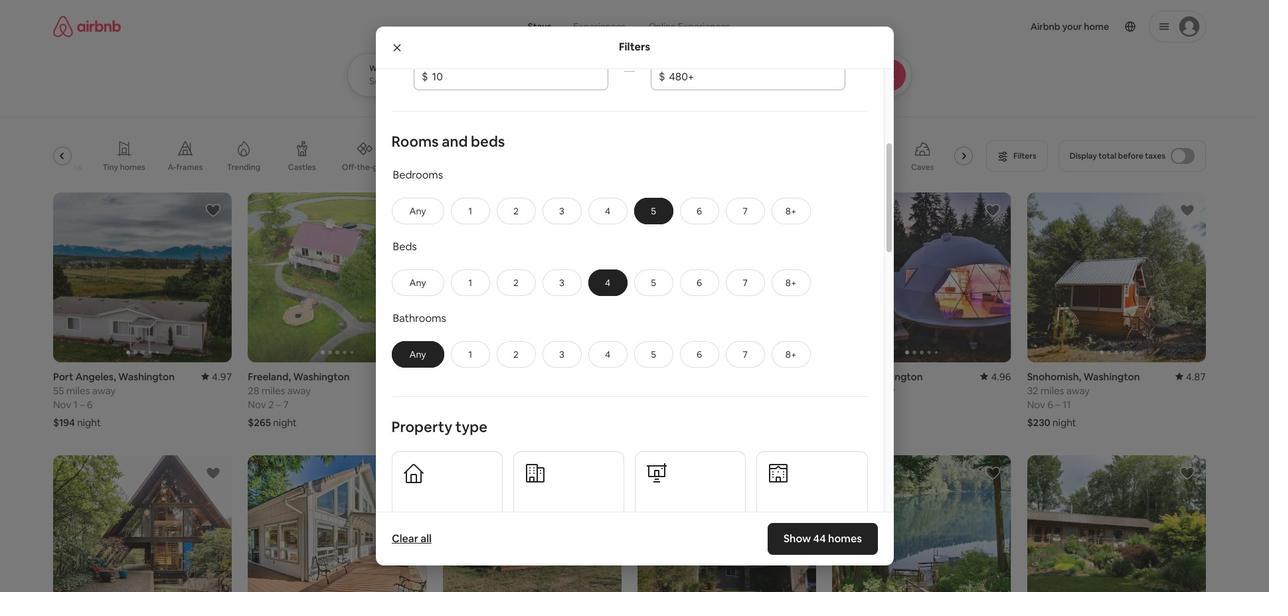 Task type: describe. For each thing, give the bounding box(es) containing it.
2 for beds
[[514, 277, 519, 289]]

any for bedrooms
[[410, 205, 426, 217]]

8+ for bedrooms
[[786, 205, 797, 217]]

4 button for bathrooms
[[588, 341, 628, 368]]

7 inside the freeland, washington 28 miles away nov 2 – 7 $265 night
[[283, 399, 289, 411]]

woodinville, washington 13 miles away
[[443, 371, 559, 397]]

6 inside 'snohomish, washington 32 miles away nov 6 – 11 $230 night'
[[1048, 399, 1054, 411]]

1 for beds
[[469, 277, 472, 289]]

8+ element for bedrooms
[[786, 205, 797, 217]]

add to wishlist: seattle, washington image
[[206, 466, 221, 482]]

13
[[443, 385, 453, 397]]

1 for bedrooms
[[469, 205, 472, 217]]

add to wishlist: hoodsport, washington image
[[790, 203, 806, 219]]

4.87
[[1187, 371, 1207, 383]]

pools
[[444, 162, 465, 173]]

55
[[53, 385, 64, 397]]

8+ for bathrooms
[[786, 349, 797, 361]]

8+ element for bathrooms
[[786, 349, 797, 361]]

display total before taxes
[[1070, 151, 1166, 161]]

washington for woodinville, washington 13 miles away
[[502, 371, 559, 383]]

3 for bathrooms
[[560, 349, 565, 361]]

caves
[[912, 162, 934, 173]]

away for freeland, washington 28 miles away nov 2 – 7 $265 night
[[288, 385, 311, 397]]

7 button for bedrooms
[[726, 198, 765, 224]]

add to wishlist: enumclaw, washington image
[[985, 466, 1001, 482]]

5 button for beds
[[634, 270, 673, 296]]

port angeles, washington 55 miles away nov 1 – 6 $194 night
[[53, 371, 175, 429]]

2 4.97 out of 5 average rating image from the left
[[786, 371, 817, 383]]

tiny homes
[[103, 162, 145, 173]]

washington for sultan, washington 34 miles away dec 25 – 30
[[867, 371, 923, 383]]

32
[[1028, 385, 1039, 397]]

nov for nov 6 – 11
[[1028, 399, 1046, 411]]

rooms
[[392, 132, 439, 151]]

7 for bathrooms
[[743, 349, 748, 361]]

2 4 from the top
[[605, 277, 611, 289]]

$285
[[443, 417, 466, 429]]

miles for sultan, washington 34 miles away dec 25 – 30
[[846, 385, 870, 397]]

30
[[874, 399, 886, 411]]

stays
[[528, 21, 552, 33]]

8+ button for beds
[[772, 270, 811, 296]]

6 button for beds
[[680, 270, 719, 296]]

4.87 out of 5 average rating image
[[1176, 371, 1207, 383]]

clear all
[[392, 532, 431, 546]]

rooms and beds
[[392, 132, 505, 151]]

4 for bedrooms
[[605, 205, 611, 217]]

woodinville,
[[443, 371, 500, 383]]

before
[[1119, 151, 1144, 161]]

1 5 from the top
[[651, 205, 656, 217]]

7 button for beds
[[726, 270, 765, 296]]

4.96 out of 5 average rating image
[[981, 371, 1012, 383]]

castles
[[288, 162, 316, 173]]

11
[[1063, 399, 1071, 411]]

1 4.97 from the left
[[212, 371, 232, 383]]

national parks
[[28, 162, 82, 173]]

5.0 out of 5 average rating image containing 5.0
[[597, 371, 622, 383]]

frames
[[176, 162, 203, 173]]

night inside 'snohomish, washington 32 miles away nov 6 – 11 $230 night'
[[1053, 417, 1077, 429]]

add to wishlist: quilcene, washington image
[[1180, 466, 1196, 482]]

away for woodinville, washington 13 miles away
[[481, 385, 504, 397]]

8+ button for bathrooms
[[772, 341, 811, 368]]

44
[[813, 532, 826, 546]]

the-
[[357, 162, 373, 173]]

property
[[392, 418, 453, 436]]

off-
[[342, 162, 357, 173]]

washington for snohomish, washington 32 miles away nov 6 – 11 $230 night
[[1084, 371, 1141, 383]]

homes inside filters dialog
[[828, 532, 862, 546]]

miles for freeland, washington 28 miles away nov 2 – 7 $265 night
[[262, 385, 285, 397]]

amazing
[[409, 162, 442, 173]]

clear
[[392, 532, 418, 546]]

hotel button
[[757, 452, 868, 535]]

8+ button for bedrooms
[[772, 198, 811, 224]]

2 4 button from the top
[[588, 270, 628, 296]]

4.96
[[992, 371, 1012, 383]]

night inside the freeland, washington 28 miles away nov 2 – 7 $265 night
[[273, 417, 297, 429]]

snohomish, washington 32 miles away nov 6 – 11 $230 night
[[1028, 371, 1141, 429]]

grid
[[373, 162, 388, 173]]

3 for bedrooms
[[560, 205, 565, 217]]

add to wishlist: woodinville, washington image
[[595, 203, 611, 219]]

online
[[649, 21, 676, 33]]

group containing national parks
[[28, 130, 979, 182]]

nov inside port angeles, washington 55 miles away nov 1 – 6 $194 night
[[53, 399, 71, 411]]

parks
[[61, 162, 82, 173]]

miles inside port angeles, washington 55 miles away nov 1 – 6 $194 night
[[66, 385, 90, 397]]

house
[[403, 510, 435, 524]]

none search field containing stays
[[348, 0, 949, 97]]

guesthouse
[[647, 510, 707, 524]]

beds
[[393, 240, 417, 254]]

all
[[420, 532, 431, 546]]

2 for bathrooms
[[514, 349, 519, 361]]

national
[[28, 162, 59, 173]]

6 inside port angeles, washington 55 miles away nov 1 – 6 $194 night
[[87, 399, 93, 411]]

$ for $ text box
[[659, 70, 665, 84]]

angeles,
[[75, 371, 116, 383]]

show 44 homes
[[784, 532, 862, 546]]

filters
[[619, 40, 651, 54]]

8+ element for beds
[[786, 277, 797, 289]]

where
[[369, 63, 395, 74]]

3 button for beds
[[543, 270, 582, 296]]

a-
[[168, 162, 176, 173]]

experiences button
[[562, 13, 637, 40]]

beds
[[471, 132, 505, 151]]

add to wishlist: snohomish, washington image
[[1180, 203, 1196, 219]]

stays tab panel
[[348, 53, 949, 97]]

total
[[1099, 151, 1117, 161]]

6 for bathrooms
[[697, 349, 702, 361]]



Task type: locate. For each thing, give the bounding box(es) containing it.
3 5 button from the top
[[634, 341, 673, 368]]

2 1 button from the top
[[451, 270, 490, 296]]

2 any element from the top
[[406, 277, 430, 289]]

$ down online
[[659, 70, 665, 84]]

0 vertical spatial 3 button
[[543, 198, 582, 224]]

sultan, washington 34 miles away dec 25 – 30
[[833, 371, 923, 411]]

2 8+ button from the top
[[772, 270, 811, 296]]

and
[[442, 132, 468, 151]]

4 miles from the left
[[846, 385, 870, 397]]

show
[[784, 532, 811, 546]]

0 vertical spatial any
[[410, 205, 426, 217]]

1 vertical spatial 2 button
[[497, 270, 536, 296]]

1 vertical spatial 8+
[[786, 277, 797, 289]]

4.97
[[212, 371, 232, 383], [797, 371, 817, 383]]

4.97 left sultan, in the bottom of the page
[[797, 371, 817, 383]]

type
[[456, 418, 488, 436]]

5 for bathrooms
[[651, 349, 656, 361]]

– inside port angeles, washington 55 miles away nov 1 – 6 $194 night
[[80, 399, 85, 411]]

–
[[80, 399, 85, 411], [276, 399, 281, 411], [867, 399, 872, 411], [1056, 399, 1061, 411]]

away inside hoodsport, washington 43 miles away
[[677, 385, 701, 397]]

any element
[[406, 205, 430, 217], [406, 277, 430, 289], [406, 349, 430, 361]]

away down freeland,
[[288, 385, 311, 397]]

experiences right online
[[678, 21, 731, 33]]

2 any button from the top
[[392, 270, 444, 296]]

1 button for bedrooms
[[451, 198, 490, 224]]

2 $ from the left
[[659, 70, 665, 84]]

1 miles from the left
[[66, 385, 90, 397]]

freeland, washington 28 miles away nov 2 – 7 $265 night
[[248, 371, 350, 429]]

2 washington from the left
[[293, 371, 350, 383]]

3 button for bathrooms
[[543, 341, 582, 368]]

6
[[697, 205, 702, 217], [697, 277, 702, 289], [697, 349, 702, 361], [87, 399, 93, 411], [1048, 399, 1054, 411]]

miles inside woodinville, washington 13 miles away
[[455, 385, 479, 397]]

hoodsport, washington 43 miles away
[[638, 371, 751, 397]]

1 vertical spatial 4 button
[[588, 270, 628, 296]]

2 5 from the top
[[651, 277, 656, 289]]

property type
[[392, 418, 488, 436]]

6 away from the left
[[1067, 385, 1091, 397]]

2 5.0 out of 5 average rating image from the left
[[597, 371, 622, 383]]

1 vertical spatial 6 button
[[680, 270, 719, 296]]

nov down 28
[[248, 399, 266, 411]]

8+ button
[[772, 198, 811, 224], [772, 270, 811, 296], [772, 341, 811, 368]]

nov down 32
[[1028, 399, 1046, 411]]

0 vertical spatial any element
[[406, 205, 430, 217]]

0 horizontal spatial nov
[[53, 399, 71, 411]]

1 horizontal spatial experiences
[[678, 21, 731, 33]]

2 4.97 from the left
[[797, 371, 817, 383]]

5.0 out of 5 average rating image left hoodsport,
[[597, 371, 622, 383]]

port
[[53, 371, 73, 383]]

2 vertical spatial 1 button
[[451, 341, 490, 368]]

0 vertical spatial 4
[[605, 205, 611, 217]]

$ text field
[[432, 70, 601, 84]]

1 vertical spatial any
[[410, 277, 426, 289]]

experiences up filters
[[574, 21, 626, 33]]

homes
[[120, 162, 145, 173], [828, 532, 862, 546]]

washington inside port angeles, washington 55 miles away nov 1 – 6 $194 night
[[118, 371, 175, 383]]

display total before taxes button
[[1059, 140, 1207, 172]]

freeland,
[[248, 371, 291, 383]]

1 away from the left
[[92, 385, 116, 397]]

1 vertical spatial 3 button
[[543, 270, 582, 296]]

hotel
[[768, 510, 796, 524]]

3
[[560, 205, 565, 217], [560, 277, 565, 289], [560, 349, 565, 361]]

– left "11"
[[1056, 399, 1061, 411]]

– for dec 25 – 30
[[867, 399, 872, 411]]

2 vertical spatial 8+
[[786, 349, 797, 361]]

0 horizontal spatial 4.97 out of 5 average rating image
[[201, 371, 232, 383]]

washington for freeland, washington 28 miles away nov 2 – 7 $265 night
[[293, 371, 350, 383]]

4.97 out of 5 average rating image left sultan, in the bottom of the page
[[786, 371, 817, 383]]

25
[[854, 399, 865, 411]]

$ text field
[[669, 70, 838, 84]]

7 for bedrooms
[[743, 205, 748, 217]]

3 1 button from the top
[[451, 341, 490, 368]]

washington right hoodsport,
[[694, 371, 751, 383]]

1 button
[[451, 198, 490, 224], [451, 270, 490, 296], [451, 341, 490, 368]]

miles right 55 at the left bottom
[[66, 385, 90, 397]]

4.97 out of 5 average rating image left freeland,
[[201, 371, 232, 383]]

2 6 button from the top
[[680, 270, 719, 296]]

1 2 button from the top
[[497, 198, 536, 224]]

1 vertical spatial 7 button
[[726, 270, 765, 296]]

1 vertical spatial any element
[[406, 277, 430, 289]]

2 vertical spatial any
[[410, 349, 426, 361]]

trending
[[227, 162, 260, 173]]

2 vertical spatial 3
[[560, 349, 565, 361]]

washington up '30'
[[867, 371, 923, 383]]

3 any button from the top
[[392, 341, 444, 368]]

miles inside sultan, washington 34 miles away dec 25 – 30
[[846, 385, 870, 397]]

0 vertical spatial 1 button
[[451, 198, 490, 224]]

away inside 'snohomish, washington 32 miles away nov 6 – 11 $230 night'
[[1067, 385, 1091, 397]]

nov inside the freeland, washington 28 miles away nov 2 – 7 $265 night
[[248, 399, 266, 411]]

2 5 button from the top
[[634, 270, 673, 296]]

1 horizontal spatial $
[[659, 70, 665, 84]]

away for hoodsport, washington 43 miles away
[[677, 385, 701, 397]]

any button for bedrooms
[[392, 198, 444, 224]]

online experiences link
[[637, 13, 742, 40]]

2 button
[[497, 198, 536, 224], [497, 270, 536, 296], [497, 341, 536, 368]]

nov inside 'snohomish, washington 32 miles away nov 6 – 11 $230 night'
[[1028, 399, 1046, 411]]

away inside the freeland, washington 28 miles away nov 2 – 7 $265 night
[[288, 385, 311, 397]]

any button up the bathrooms at the bottom left
[[392, 270, 444, 296]]

any element for bedrooms
[[406, 205, 430, 217]]

$265
[[248, 417, 271, 429]]

1 vertical spatial 5 button
[[634, 270, 673, 296]]

any element for beds
[[406, 277, 430, 289]]

1 any from the top
[[410, 205, 426, 217]]

miles for snohomish, washington 32 miles away nov 6 – 11 $230 night
[[1041, 385, 1065, 397]]

2 button for bathrooms
[[497, 341, 536, 368]]

5 washington from the left
[[502, 371, 559, 383]]

nov for nov 2 – 7
[[248, 399, 266, 411]]

7
[[743, 205, 748, 217], [743, 277, 748, 289], [743, 349, 748, 361], [283, 399, 289, 411]]

2 for bedrooms
[[514, 205, 519, 217]]

a-frames
[[168, 162, 203, 173]]

None search field
[[348, 0, 949, 97]]

1 – from the left
[[80, 399, 85, 411]]

6 button for bedrooms
[[680, 198, 719, 224]]

night right $194
[[77, 417, 101, 429]]

add to wishlist: brinnon, washington image
[[400, 466, 416, 482]]

homes right tiny
[[120, 162, 145, 173]]

2 button for bedrooms
[[497, 198, 536, 224]]

any button down the bathrooms at the bottom left
[[392, 341, 444, 368]]

1 vertical spatial homes
[[828, 532, 862, 546]]

4 button for bedrooms
[[588, 198, 628, 224]]

3 any element from the top
[[406, 349, 430, 361]]

1 7 button from the top
[[726, 198, 765, 224]]

3 any from the top
[[410, 349, 426, 361]]

4 for bathrooms
[[605, 349, 611, 361]]

3 4 button from the top
[[588, 341, 628, 368]]

5 for beds
[[651, 277, 656, 289]]

any down the bathrooms at the bottom left
[[410, 349, 426, 361]]

0 horizontal spatial 5.0 out of 5 average rating image
[[402, 371, 427, 383]]

washington inside the freeland, washington 28 miles away nov 2 – 7 $265 night
[[293, 371, 350, 383]]

2 – from the left
[[276, 399, 281, 411]]

2 vertical spatial 4
[[605, 349, 611, 361]]

away up '30'
[[872, 385, 896, 397]]

experiences inside online experiences link
[[678, 21, 731, 33]]

off-the-grid
[[342, 162, 388, 173]]

$
[[422, 70, 428, 84], [659, 70, 665, 84]]

0 vertical spatial 8+
[[786, 205, 797, 217]]

3 miles from the left
[[651, 385, 675, 397]]

any element down bedrooms
[[406, 205, 430, 217]]

2 vertical spatial 2 button
[[497, 341, 536, 368]]

washington right freeland,
[[293, 371, 350, 383]]

1 button for bathrooms
[[451, 341, 490, 368]]

Where field
[[369, 75, 543, 87]]

7 for beds
[[743, 277, 748, 289]]

3 button
[[543, 198, 582, 224], [543, 270, 582, 296], [543, 341, 582, 368]]

miles for hoodsport, washington 43 miles away
[[651, 385, 675, 397]]

1 any button from the top
[[392, 198, 444, 224]]

1 vertical spatial 5
[[651, 277, 656, 289]]

bathrooms
[[393, 312, 446, 325]]

2 vertical spatial 4 button
[[588, 341, 628, 368]]

$194
[[53, 417, 75, 429]]

what can we help you find? tab list
[[518, 13, 637, 40]]

3 8+ from the top
[[786, 349, 797, 361]]

1 vertical spatial any button
[[392, 270, 444, 296]]

washington
[[118, 371, 175, 383], [293, 371, 350, 383], [694, 371, 751, 383], [867, 371, 923, 383], [502, 371, 559, 383], [1084, 371, 1141, 383]]

away down angeles,
[[92, 385, 116, 397]]

3 3 from the top
[[560, 349, 565, 361]]

1 horizontal spatial nov
[[248, 399, 266, 411]]

7 button for bathrooms
[[726, 341, 765, 368]]

– inside 'snohomish, washington 32 miles away nov 6 – 11 $230 night'
[[1056, 399, 1061, 411]]

4.97 out of 5 average rating image
[[201, 371, 232, 383], [786, 371, 817, 383]]

$230
[[1028, 417, 1051, 429]]

2 vertical spatial 6 button
[[680, 341, 719, 368]]

1 3 button from the top
[[543, 198, 582, 224]]

2 vertical spatial 5 button
[[634, 341, 673, 368]]

any
[[410, 205, 426, 217], [410, 277, 426, 289], [410, 349, 426, 361]]

3 5 from the top
[[651, 349, 656, 361]]

display
[[1070, 151, 1098, 161]]

– for nov 6 – 11
[[1056, 399, 1061, 411]]

2 7 button from the top
[[726, 270, 765, 296]]

8+
[[786, 205, 797, 217], [786, 277, 797, 289], [786, 349, 797, 361]]

5 button for bathrooms
[[634, 341, 673, 368]]

any element down the bathrooms at the bottom left
[[406, 349, 430, 361]]

34
[[833, 385, 844, 397]]

– down freeland,
[[276, 399, 281, 411]]

2 experiences from the left
[[678, 21, 731, 33]]

1 4.97 out of 5 average rating image from the left
[[201, 371, 232, 383]]

add to wishlist: snoqualmie, washington image
[[790, 466, 806, 482]]

tiny
[[103, 162, 118, 173]]

washington inside woodinville, washington 13 miles away
[[502, 371, 559, 383]]

2 vertical spatial 8+ element
[[786, 349, 797, 361]]

– down angeles,
[[80, 399, 85, 411]]

3 8+ button from the top
[[772, 341, 811, 368]]

night right '$265'
[[273, 417, 297, 429]]

1 vertical spatial 4
[[605, 277, 611, 289]]

2 3 from the top
[[560, 277, 565, 289]]

– inside the freeland, washington 28 miles away nov 2 – 7 $265 night
[[276, 399, 281, 411]]

– for nov 2 – 7
[[276, 399, 281, 411]]

show 44 homes link
[[768, 524, 878, 556]]

4 washington from the left
[[867, 371, 923, 383]]

washington for hoodsport, washington 43 miles away
[[694, 371, 751, 383]]

8+ for beds
[[786, 277, 797, 289]]

2 button for beds
[[497, 270, 536, 296]]

miles down 'snohomish,'
[[1041, 385, 1065, 397]]

guesthouse button
[[635, 452, 746, 535]]

2 8+ from the top
[[786, 277, 797, 289]]

any button
[[392, 198, 444, 224], [392, 270, 444, 296], [392, 341, 444, 368]]

away
[[92, 385, 116, 397], [288, 385, 311, 397], [677, 385, 701, 397], [872, 385, 896, 397], [481, 385, 504, 397], [1067, 385, 1091, 397]]

any up the bathrooms at the bottom left
[[410, 277, 426, 289]]

6 miles from the left
[[1041, 385, 1065, 397]]

0 vertical spatial 2 button
[[497, 198, 536, 224]]

hoodsport,
[[638, 371, 692, 383]]

1 8+ element from the top
[[786, 205, 797, 217]]

5.0
[[608, 371, 622, 383]]

0 vertical spatial 7 button
[[726, 198, 765, 224]]

washington right angeles,
[[118, 371, 175, 383]]

1 button for beds
[[451, 270, 490, 296]]

washington inside hoodsport, washington 43 miles away
[[694, 371, 751, 383]]

4
[[605, 205, 611, 217], [605, 277, 611, 289], [605, 349, 611, 361]]

1 6 button from the top
[[680, 198, 719, 224]]

add to wishlist: sultan, washington image
[[985, 203, 1001, 219]]

sultan,
[[833, 371, 865, 383]]

5 button
[[634, 198, 673, 224], [634, 270, 673, 296], [634, 341, 673, 368]]

snohomish,
[[1028, 371, 1082, 383]]

0 vertical spatial any button
[[392, 198, 444, 224]]

any down bedrooms
[[410, 205, 426, 217]]

6 washington from the left
[[1084, 371, 1141, 383]]

0 vertical spatial 8+ button
[[772, 198, 811, 224]]

1 horizontal spatial 5.0 out of 5 average rating image
[[597, 371, 622, 383]]

1 4 from the top
[[605, 205, 611, 217]]

1 inside port angeles, washington 55 miles away nov 1 – 6 $194 night
[[73, 399, 78, 411]]

0 horizontal spatial $
[[422, 70, 428, 84]]

2 away from the left
[[288, 385, 311, 397]]

6 for bedrooms
[[697, 205, 702, 217]]

miles
[[66, 385, 90, 397], [262, 385, 285, 397], [651, 385, 675, 397], [846, 385, 870, 397], [455, 385, 479, 397], [1041, 385, 1065, 397]]

2 3 button from the top
[[543, 270, 582, 296]]

washington right woodinville,
[[502, 371, 559, 383]]

filters dialog
[[376, 0, 894, 566]]

miles inside the freeland, washington 28 miles away nov 2 – 7 $265 night
[[262, 385, 285, 397]]

6 for beds
[[697, 277, 702, 289]]

experiences
[[574, 21, 626, 33], [678, 21, 731, 33]]

0 vertical spatial 3
[[560, 205, 565, 217]]

washington inside sultan, washington 34 miles away dec 25 – 30
[[867, 371, 923, 383]]

5
[[651, 205, 656, 217], [651, 277, 656, 289], [651, 349, 656, 361]]

3 3 button from the top
[[543, 341, 582, 368]]

away up "11"
[[1067, 385, 1091, 397]]

0 vertical spatial 8+ element
[[786, 205, 797, 217]]

5.0 out of 5 average rating image up property
[[402, 371, 427, 383]]

away inside woodinville, washington 13 miles away
[[481, 385, 504, 397]]

3 4 from the top
[[605, 349, 611, 361]]

0 vertical spatial homes
[[120, 162, 145, 173]]

$ for $ text field
[[422, 70, 428, 84]]

1 5 button from the top
[[634, 198, 673, 224]]

5 away from the left
[[481, 385, 504, 397]]

miles inside hoodsport, washington 43 miles away
[[651, 385, 675, 397]]

miles up 25
[[846, 385, 870, 397]]

6 button
[[680, 198, 719, 224], [680, 270, 719, 296], [680, 341, 719, 368]]

– right 25
[[867, 399, 872, 411]]

1
[[469, 205, 472, 217], [469, 277, 472, 289], [469, 349, 472, 361], [73, 399, 78, 411]]

2 vertical spatial any button
[[392, 341, 444, 368]]

washington right 'snohomish,'
[[1084, 371, 1141, 383]]

1 1 button from the top
[[451, 198, 490, 224]]

$ right where
[[422, 70, 428, 84]]

any element up the bathrooms at the bottom left
[[406, 277, 430, 289]]

any button down bedrooms
[[392, 198, 444, 224]]

1 washington from the left
[[118, 371, 175, 383]]

1 3 from the top
[[560, 205, 565, 217]]

amazing pools
[[409, 162, 465, 173]]

3 washington from the left
[[694, 371, 751, 383]]

0 horizontal spatial experiences
[[574, 21, 626, 33]]

any for beds
[[410, 277, 426, 289]]

7 button
[[726, 198, 765, 224], [726, 270, 765, 296], [726, 341, 765, 368]]

experiences inside experiences button
[[574, 21, 626, 33]]

miles for woodinville, washington 13 miles away
[[455, 385, 479, 397]]

1 8+ from the top
[[786, 205, 797, 217]]

2 miles from the left
[[262, 385, 285, 397]]

online experiences
[[649, 21, 731, 33]]

0 horizontal spatial 4.97
[[212, 371, 232, 383]]

1 vertical spatial 8+ element
[[786, 277, 797, 289]]

1 vertical spatial 8+ button
[[772, 270, 811, 296]]

1 8+ button from the top
[[772, 198, 811, 224]]

3 8+ element from the top
[[786, 349, 797, 361]]

4 away from the left
[[872, 385, 896, 397]]

4 button
[[588, 198, 628, 224], [588, 270, 628, 296], [588, 341, 628, 368]]

28
[[248, 385, 260, 397]]

4 night from the left
[[1053, 417, 1077, 429]]

1 experiences from the left
[[574, 21, 626, 33]]

washington inside 'snohomish, washington 32 miles away nov 6 – 11 $230 night'
[[1084, 371, 1141, 383]]

2 nov from the left
[[248, 399, 266, 411]]

1 for bathrooms
[[469, 349, 472, 361]]

1 any element from the top
[[406, 205, 430, 217]]

homes right 44
[[828, 532, 862, 546]]

2 horizontal spatial nov
[[1028, 399, 1046, 411]]

3 for beds
[[560, 277, 565, 289]]

taxes
[[1146, 151, 1166, 161]]

2 vertical spatial 5
[[651, 349, 656, 361]]

4.97 left freeland,
[[212, 371, 232, 383]]

2 vertical spatial 8+ button
[[772, 341, 811, 368]]

away inside sultan, washington 34 miles away dec 25 – 30
[[872, 385, 896, 397]]

away down woodinville,
[[481, 385, 504, 397]]

night
[[77, 417, 101, 429], [273, 417, 297, 429], [468, 417, 492, 429], [1053, 417, 1077, 429]]

3 – from the left
[[867, 399, 872, 411]]

away for sultan, washington 34 miles away dec 25 – 30
[[872, 385, 896, 397]]

away down hoodsport,
[[677, 385, 701, 397]]

add to wishlist: freeland, washington image
[[400, 203, 416, 219]]

5 miles from the left
[[455, 385, 479, 397]]

3 away from the left
[[677, 385, 701, 397]]

1 nov from the left
[[53, 399, 71, 411]]

night inside port angeles, washington 55 miles away nov 1 – 6 $194 night
[[77, 417, 101, 429]]

night down "11"
[[1053, 417, 1077, 429]]

house button
[[392, 452, 503, 535]]

2 vertical spatial 7 button
[[726, 341, 765, 368]]

2 inside the freeland, washington 28 miles away nov 2 – 7 $265 night
[[268, 399, 274, 411]]

0 vertical spatial 4 button
[[588, 198, 628, 224]]

3 night from the left
[[468, 417, 492, 429]]

1 horizontal spatial 4.97 out of 5 average rating image
[[786, 371, 817, 383]]

away for snohomish, washington 32 miles away nov 6 – 11 $230 night
[[1067, 385, 1091, 397]]

miles down woodinville,
[[455, 385, 479, 397]]

– inside sultan, washington 34 miles away dec 25 – 30
[[867, 399, 872, 411]]

add to wishlist: port angeles, washington image
[[206, 203, 221, 219]]

0 vertical spatial 6 button
[[680, 198, 719, 224]]

1 horizontal spatial 4.97
[[797, 371, 817, 383]]

8+ element
[[786, 205, 797, 217], [786, 277, 797, 289], [786, 349, 797, 361]]

3 button for bedrooms
[[543, 198, 582, 224]]

43
[[638, 385, 649, 397]]

2 night from the left
[[273, 417, 297, 429]]

nov down 55 at the left bottom
[[53, 399, 71, 411]]

6 button for bathrooms
[[680, 341, 719, 368]]

5.0 out of 5 average rating image
[[402, 371, 427, 383], [597, 371, 622, 383]]

1 $ from the left
[[422, 70, 428, 84]]

0 vertical spatial 5
[[651, 205, 656, 217]]

3 7 button from the top
[[726, 341, 765, 368]]

1 vertical spatial 3
[[560, 277, 565, 289]]

miles down hoodsport,
[[651, 385, 675, 397]]

3 nov from the left
[[1028, 399, 1046, 411]]

1 4 button from the top
[[588, 198, 628, 224]]

$285 night
[[443, 417, 492, 429]]

2 vertical spatial 3 button
[[543, 341, 582, 368]]

night right "$285"
[[468, 417, 492, 429]]

miles inside 'snohomish, washington 32 miles away nov 6 – 11 $230 night'
[[1041, 385, 1065, 397]]

1 5.0 out of 5 average rating image from the left
[[402, 371, 427, 383]]

nov
[[53, 399, 71, 411], [248, 399, 266, 411], [1028, 399, 1046, 411]]

profile element
[[763, 0, 1207, 53]]

2 vertical spatial any element
[[406, 349, 430, 361]]

group
[[28, 130, 979, 182], [53, 193, 232, 363], [248, 193, 427, 363], [443, 193, 622, 363], [638, 193, 817, 363], [833, 193, 1012, 363], [1028, 193, 1207, 363], [53, 456, 232, 593], [248, 456, 427, 593], [443, 456, 622, 593], [638, 456, 817, 593], [833, 456, 1012, 593], [1028, 456, 1207, 593]]

bedrooms
[[393, 168, 443, 182]]

clear all button
[[385, 526, 438, 553]]

any button for beds
[[392, 270, 444, 296]]

4 – from the left
[[1056, 399, 1061, 411]]

dec
[[833, 399, 851, 411]]

1 vertical spatial 1 button
[[451, 270, 490, 296]]

2 8+ element from the top
[[786, 277, 797, 289]]

2 2 button from the top
[[497, 270, 536, 296]]

0 vertical spatial 5 button
[[634, 198, 673, 224]]

apartment
[[525, 510, 581, 524]]

1 night from the left
[[77, 417, 101, 429]]

3 6 button from the top
[[680, 341, 719, 368]]

away inside port angeles, washington 55 miles away nov 1 – 6 $194 night
[[92, 385, 116, 397]]

0 horizontal spatial homes
[[120, 162, 145, 173]]

miles down freeland,
[[262, 385, 285, 397]]

3 2 button from the top
[[497, 341, 536, 368]]

stays button
[[518, 13, 562, 40]]

apartment button
[[513, 452, 625, 535]]

2 any from the top
[[410, 277, 426, 289]]

1 horizontal spatial homes
[[828, 532, 862, 546]]



Task type: vqa. For each thing, say whether or not it's contained in the screenshot.
right homes
yes



